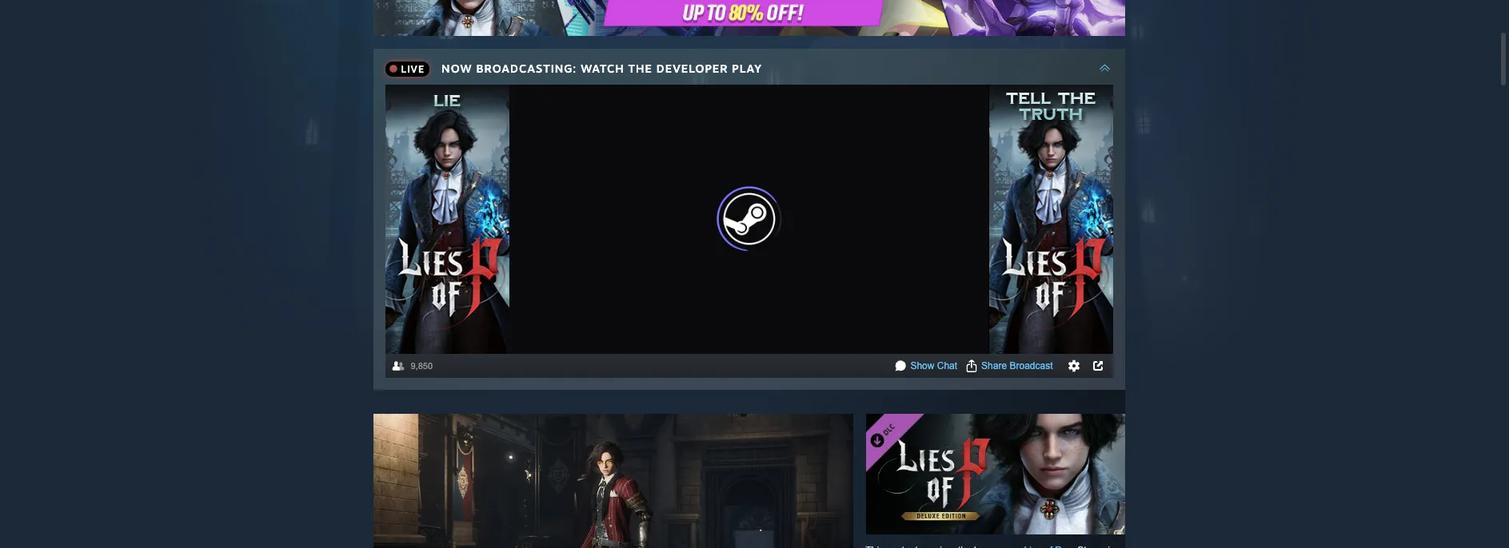 Task type: locate. For each thing, give the bounding box(es) containing it.
now broadcasting: watch the developer play
[[442, 61, 763, 75]]

chat
[[938, 361, 958, 372]]

show chat
[[911, 361, 958, 372]]

the
[[629, 61, 653, 75]]

broadcast
[[1010, 361, 1053, 372]]

live
[[401, 63, 425, 75]]



Task type: describe. For each thing, give the bounding box(es) containing it.
now
[[442, 61, 473, 75]]

broadcasting:
[[476, 61, 577, 75]]

show
[[911, 361, 935, 372]]

share broadcast link
[[982, 361, 1053, 372]]

share broadcast
[[982, 361, 1053, 372]]

share
[[982, 361, 1007, 372]]

developer
[[657, 61, 728, 75]]

watch
[[581, 61, 625, 75]]

show chat link
[[911, 361, 958, 372]]

play
[[732, 61, 763, 75]]



Task type: vqa. For each thing, say whether or not it's contained in the screenshot.
Live
yes



